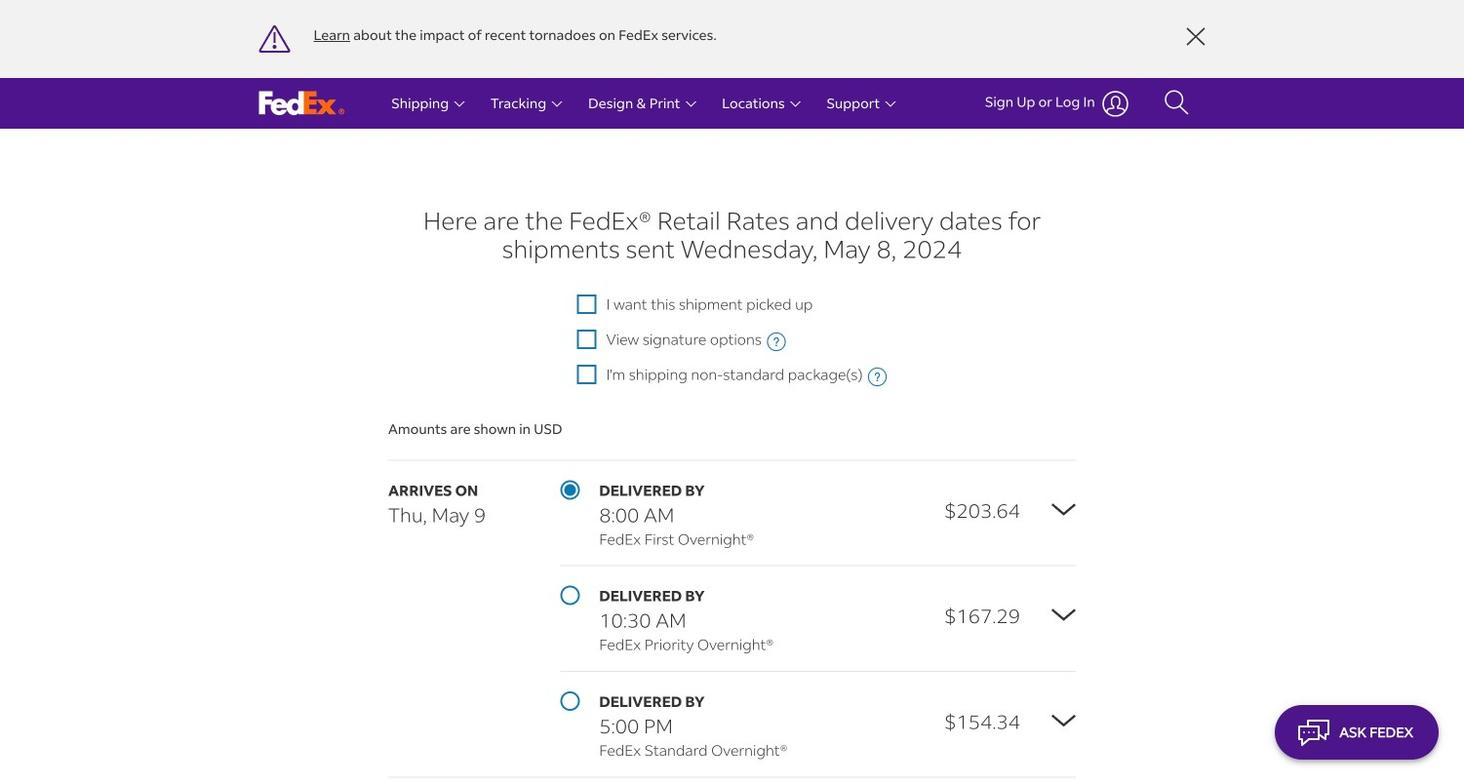 Task type: describe. For each thing, give the bounding box(es) containing it.
close the alert image
[[1187, 27, 1206, 46]]

fedex logo image
[[259, 91, 345, 116]]

search image
[[1165, 89, 1190, 118]]



Task type: locate. For each thing, give the bounding box(es) containing it.
sign up or log in image
[[1103, 90, 1130, 117]]



Task type: vqa. For each thing, say whether or not it's contained in the screenshot.
"SHIPPER'S PHONE" telephone field
no



